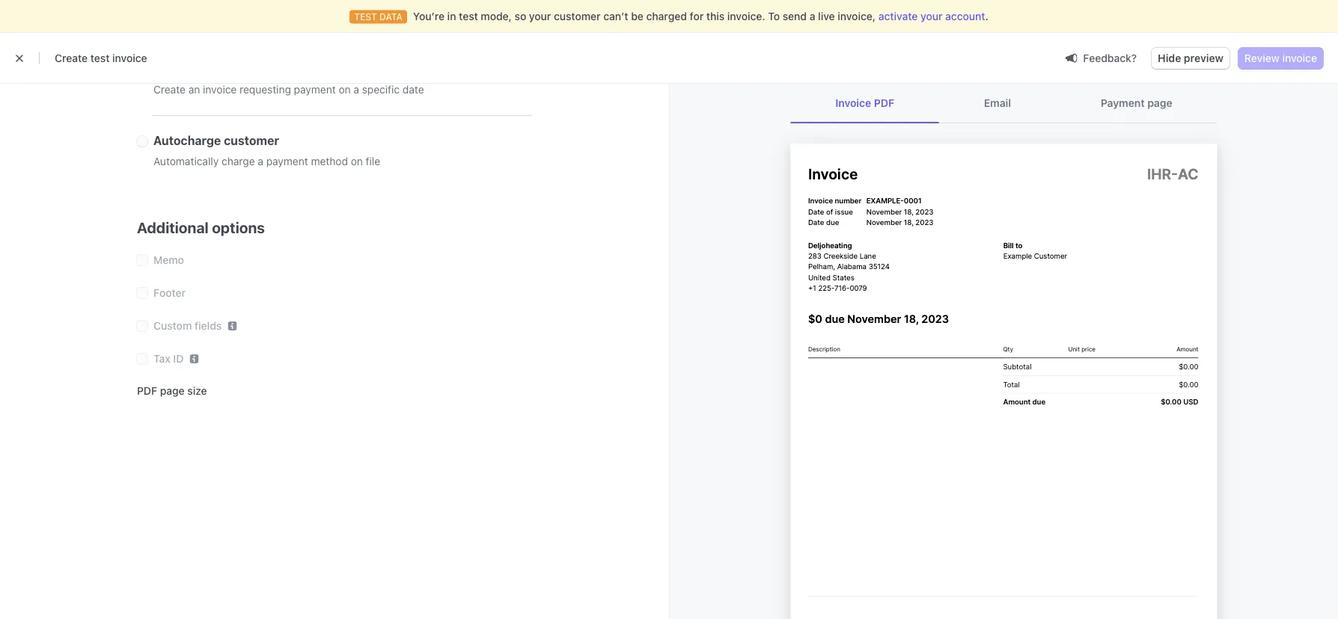 Task type: vqa. For each thing, say whether or not it's contained in the screenshot.
'menu item'
no



Task type: describe. For each thing, give the bounding box(es) containing it.
autocharge
[[153, 134, 221, 148]]

create for create test invoice
[[55, 52, 88, 64]]

custom
[[153, 320, 192, 332]]

so
[[515, 10, 527, 22]]

page for payment
[[1148, 97, 1173, 109]]

1 vertical spatial pdf
[[137, 385, 157, 397]]

autocharge customer automatically charge a payment method on file
[[153, 134, 380, 168]]

review
[[1245, 52, 1280, 64]]

review invoice button
[[1239, 48, 1324, 69]]

you're in test mode, so your customer can't be charged for this invoice. to send a live invoice, activate your account .
[[413, 10, 989, 22]]

invoice pdf
[[836, 97, 895, 109]]

create an invoice requesting payment on a specific date
[[153, 83, 424, 96]]

tax id
[[153, 353, 184, 365]]

invoice
[[836, 97, 872, 109]]

in
[[447, 10, 456, 22]]

for
[[690, 10, 704, 22]]

tax
[[153, 353, 170, 365]]

on inside the autocharge customer automatically charge a payment method on file
[[351, 155, 363, 168]]

hide preview
[[1158, 52, 1224, 64]]

feedback? button
[[1060, 48, 1143, 69]]

memo
[[153, 254, 184, 267]]

to
[[768, 10, 780, 22]]

an
[[188, 83, 200, 96]]

mode,
[[481, 10, 512, 22]]

hide preview button
[[1152, 48, 1230, 69]]

payment page
[[1101, 97, 1173, 109]]

charge
[[222, 155, 255, 168]]

fields
[[195, 320, 222, 332]]

activate
[[879, 10, 918, 22]]

charged
[[647, 10, 687, 22]]

0 vertical spatial test
[[459, 10, 478, 22]]

you're
[[413, 10, 445, 22]]

create for create an invoice requesting payment on a specific date
[[153, 83, 186, 96]]

date
[[403, 83, 424, 96]]

1 vertical spatial test
[[90, 52, 110, 64]]

feedback?
[[1084, 52, 1137, 64]]

0 vertical spatial pdf
[[874, 97, 895, 109]]

payment
[[1101, 97, 1145, 109]]

payment inside the autocharge customer automatically charge a payment method on file
[[266, 155, 308, 168]]

file
[[366, 155, 380, 168]]

email
[[984, 97, 1012, 109]]

invoice inside button
[[1283, 52, 1318, 64]]



Task type: locate. For each thing, give the bounding box(es) containing it.
this
[[707, 10, 725, 22]]

0 horizontal spatial test
[[90, 52, 110, 64]]

1 horizontal spatial customer
[[554, 10, 601, 22]]

customer inside the autocharge customer automatically charge a payment method on file
[[224, 134, 279, 148]]

your right so
[[529, 10, 551, 22]]

tab list containing invoice pdf
[[791, 84, 1218, 124]]

be
[[631, 10, 644, 22]]

additional
[[137, 219, 209, 236]]

a inside the autocharge customer automatically charge a payment method on file
[[258, 155, 263, 168]]

2 horizontal spatial invoice
[[1283, 52, 1318, 64]]

1 horizontal spatial invoice
[[203, 83, 237, 96]]

0 vertical spatial payment
[[294, 83, 336, 96]]

invoice,
[[838, 10, 876, 22]]

test
[[459, 10, 478, 22], [90, 52, 110, 64]]

page
[[1148, 97, 1173, 109], [160, 385, 185, 397]]

a
[[810, 10, 816, 22], [354, 83, 359, 96], [258, 155, 263, 168]]

page right payment
[[1148, 97, 1173, 109]]

your right activate on the top right of page
[[921, 10, 943, 22]]

a left live
[[810, 10, 816, 22]]

customer up charge
[[224, 134, 279, 148]]

0 vertical spatial a
[[810, 10, 816, 22]]

payment
[[294, 83, 336, 96], [266, 155, 308, 168]]

invoice.
[[728, 10, 766, 22]]

2 horizontal spatial a
[[810, 10, 816, 22]]

2 your from the left
[[921, 10, 943, 22]]

a left specific
[[354, 83, 359, 96]]

page left size
[[160, 385, 185, 397]]

on left 'file'
[[351, 155, 363, 168]]

preview
[[1184, 52, 1224, 64]]

1 vertical spatial create
[[153, 83, 186, 96]]

tab list
[[791, 84, 1218, 124]]

automatically
[[153, 155, 219, 168]]

2 vertical spatial a
[[258, 155, 263, 168]]

page for pdf
[[160, 385, 185, 397]]

invoice for create test invoice
[[112, 52, 147, 64]]

0 vertical spatial create
[[55, 52, 88, 64]]

method
[[311, 155, 348, 168]]

on left specific
[[339, 83, 351, 96]]

account
[[946, 10, 986, 22]]

1 your from the left
[[529, 10, 551, 22]]

hide
[[1158, 52, 1182, 64]]

footer
[[153, 287, 186, 299]]

payment right requesting
[[294, 83, 336, 96]]

customer left can't
[[554, 10, 601, 22]]

activate your account link
[[879, 9, 986, 24]]

1 vertical spatial payment
[[266, 155, 308, 168]]

0 vertical spatial on
[[339, 83, 351, 96]]

.
[[986, 10, 989, 22]]

pdf down tax
[[137, 385, 157, 397]]

size
[[187, 385, 207, 397]]

1 horizontal spatial your
[[921, 10, 943, 22]]

id
[[173, 353, 184, 365]]

0 horizontal spatial invoice
[[112, 52, 147, 64]]

create
[[55, 52, 88, 64], [153, 83, 186, 96]]

1 vertical spatial customer
[[224, 134, 279, 148]]

1 horizontal spatial pdf
[[874, 97, 895, 109]]

additional options
[[137, 219, 265, 236]]

0 horizontal spatial page
[[160, 385, 185, 397]]

payment left 'method'
[[266, 155, 308, 168]]

1 vertical spatial page
[[160, 385, 185, 397]]

0 vertical spatial customer
[[554, 10, 601, 22]]

options
[[212, 219, 265, 236]]

pdf page size
[[137, 385, 207, 397]]

1 horizontal spatial page
[[1148, 97, 1173, 109]]

0 horizontal spatial customer
[[224, 134, 279, 148]]

live
[[818, 10, 835, 22]]

your
[[529, 10, 551, 22], [921, 10, 943, 22]]

0 horizontal spatial your
[[529, 10, 551, 22]]

can't
[[604, 10, 629, 22]]

1 vertical spatial on
[[351, 155, 363, 168]]

custom fields
[[153, 320, 222, 332]]

a right charge
[[258, 155, 263, 168]]

0 vertical spatial page
[[1148, 97, 1173, 109]]

0 horizontal spatial create
[[55, 52, 88, 64]]

invoice for create an invoice requesting payment on a specific date
[[203, 83, 237, 96]]

0 horizontal spatial a
[[258, 155, 263, 168]]

on
[[339, 83, 351, 96], [351, 155, 363, 168]]

requesting
[[240, 83, 291, 96]]

invoice
[[112, 52, 147, 64], [1283, 52, 1318, 64], [203, 83, 237, 96]]

create test invoice
[[55, 52, 147, 64]]

1 horizontal spatial test
[[459, 10, 478, 22]]

pdf
[[874, 97, 895, 109], [137, 385, 157, 397]]

review invoice
[[1245, 52, 1318, 64]]

send
[[783, 10, 807, 22]]

specific
[[362, 83, 400, 96]]

0 horizontal spatial pdf
[[137, 385, 157, 397]]

customer
[[554, 10, 601, 22], [224, 134, 279, 148]]

1 vertical spatial a
[[354, 83, 359, 96]]

1 horizontal spatial create
[[153, 83, 186, 96]]

pdf right invoice
[[874, 97, 895, 109]]

1 horizontal spatial a
[[354, 83, 359, 96]]



